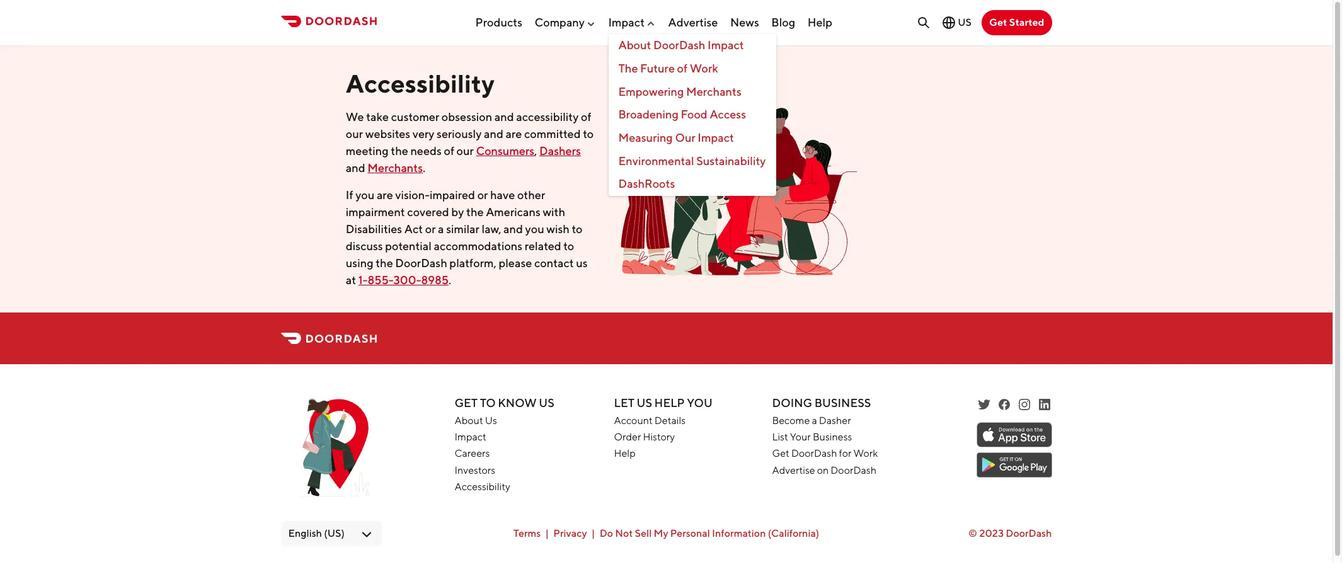 Task type: locate. For each thing, give the bounding box(es) containing it.
careers
[[455, 448, 490, 460]]

1 vertical spatial get
[[455, 396, 478, 410]]

0 horizontal spatial help link
[[614, 448, 636, 460]]

and up consumers
[[484, 127, 503, 141]]

get inside 'doing business become a dasher list your business get doordash for work advertise on doordash'
[[772, 448, 790, 460]]

0 vertical spatial get
[[989, 16, 1007, 28]]

to inside we take customer obsession and accessibility of our websites very seriously and are committed to meeting the needs of our
[[583, 127, 594, 141]]

0 vertical spatial impact link
[[608, 10, 656, 34]]

0 horizontal spatial impact link
[[455, 431, 486, 443]]

1 horizontal spatial help link
[[808, 10, 833, 34]]

the
[[391, 144, 408, 158], [466, 205, 484, 219], [376, 256, 393, 270]]

help link right blog link
[[808, 10, 833, 34]]

0 horizontal spatial about
[[455, 414, 483, 426]]

impact link up the
[[608, 10, 656, 34]]

1 horizontal spatial get
[[772, 448, 790, 460]]

dashers
[[539, 144, 581, 158]]

advertise
[[668, 16, 718, 29], [772, 464, 815, 476]]

future
[[640, 62, 675, 75]]

doordash link
[[1006, 528, 1052, 540]]

. inside consumers , dashers and merchants .
[[423, 161, 425, 175]]

advertise link
[[668, 10, 718, 34]]

access
[[710, 108, 746, 121]]

do not sell my personal information (california) link
[[600, 528, 819, 540]]

our
[[675, 131, 696, 144]]

0 vertical spatial are
[[506, 127, 522, 141]]

us up account details link
[[637, 396, 652, 410]]

help up details
[[655, 396, 685, 410]]

1-855-300-8985 link
[[358, 274, 449, 287]]

0 horizontal spatial you
[[356, 188, 375, 202]]

1 horizontal spatial .
[[449, 274, 451, 287]]

0 vertical spatial our
[[346, 127, 363, 141]]

you right if
[[356, 188, 375, 202]]

careers link
[[455, 448, 490, 460]]

2023
[[980, 528, 1004, 540]]

customer
[[391, 110, 439, 124]]

accessibility link
[[455, 481, 510, 493]]

covered
[[407, 205, 449, 219]]

similar
[[446, 222, 480, 236]]

the future of work
[[619, 62, 718, 75]]

accessibility
[[346, 69, 495, 98], [455, 481, 510, 493]]

help link down order
[[614, 448, 636, 460]]

measuring our impact
[[619, 131, 734, 144]]

a up list your business link
[[812, 414, 817, 426]]

advertise inside 'doing business become a dasher list your business get doordash for work advertise on doordash'
[[772, 464, 815, 476]]

discuss
[[346, 239, 383, 253]]

0 vertical spatial a
[[438, 222, 444, 236]]

are inside the if you are vision-impaired or have other impairment covered by the americans with disabilities act or a similar law, and you wish to discuss potential accommodations related to using the doordash platform, please contact us at
[[377, 188, 393, 202]]

1 horizontal spatial work
[[854, 448, 878, 460]]

a inside the if you are vision-impaired or have other impairment covered by the americans with disabilities act or a similar law, and you wish to discuss potential accommodations related to using the doordash platform, please contact us at
[[438, 222, 444, 236]]

doordash up the future of work
[[654, 39, 705, 52]]

impact link up careers
[[455, 431, 486, 443]]

1 horizontal spatial are
[[506, 127, 522, 141]]

the up 855-
[[376, 256, 393, 270]]

disabilities
[[346, 222, 402, 236]]

. down "platform,"
[[449, 274, 451, 287]]

platform,
[[450, 256, 496, 270]]

committed
[[524, 127, 581, 141]]

1 vertical spatial help link
[[614, 448, 636, 460]]

1 vertical spatial of
[[581, 110, 591, 124]]

broadening food access link
[[608, 104, 776, 127]]

doing
[[772, 396, 812, 410]]

0 horizontal spatial merchants
[[368, 161, 423, 175]]

1 vertical spatial help
[[655, 396, 685, 410]]

1 vertical spatial business
[[813, 431, 852, 443]]

1 vertical spatial our
[[457, 144, 474, 158]]

and down americans
[[504, 222, 523, 236]]

1 vertical spatial work
[[854, 448, 878, 460]]

get inside get to know us about us impact careers investors accessibility
[[455, 396, 478, 410]]

get left started
[[989, 16, 1007, 28]]

blog
[[772, 16, 795, 29]]

impact up the
[[608, 16, 645, 29]]

about
[[619, 39, 651, 52], [455, 414, 483, 426]]

a down "covered"
[[438, 222, 444, 236]]

are up the impairment
[[377, 188, 393, 202]]

0 horizontal spatial are
[[377, 188, 393, 202]]

business down dasher
[[813, 431, 852, 443]]

2 vertical spatial help
[[614, 448, 636, 460]]

order
[[614, 431, 641, 443]]

our down we
[[346, 127, 363, 141]]

doordash inside the if you are vision-impaired or have other impairment covered by the americans with disabilities act or a similar law, and you wish to discuss potential accommodations related to using the doordash platform, please contact us at
[[395, 256, 447, 270]]

2 horizontal spatial get
[[989, 16, 1007, 28]]

1 vertical spatial about
[[455, 414, 483, 426]]

0 horizontal spatial of
[[444, 144, 454, 158]]

empowering merchants
[[619, 85, 742, 98]]

us right 'know'
[[539, 396, 554, 410]]

.
[[423, 161, 425, 175], [449, 274, 451, 287]]

are up consumers link
[[506, 127, 522, 141]]

help down order
[[614, 448, 636, 460]]

obsession
[[442, 110, 492, 124]]

get started button
[[982, 10, 1052, 35]]

started
[[1009, 16, 1045, 28]]

get down list
[[772, 448, 790, 460]]

the right by
[[466, 205, 484, 219]]

a
[[438, 222, 444, 236], [812, 414, 817, 426]]

2 horizontal spatial us
[[637, 396, 652, 410]]

get to know us about us impact careers investors accessibility
[[455, 396, 554, 493]]

merchants up vision- at the left top of the page
[[368, 161, 423, 175]]

at
[[346, 274, 356, 287]]

1 vertical spatial accessibility
[[455, 481, 510, 493]]

of
[[677, 62, 688, 75], [581, 110, 591, 124], [444, 144, 454, 158]]

to up "about us" link
[[480, 396, 496, 410]]

accessibility down investors
[[455, 481, 510, 493]]

list
[[772, 431, 788, 443]]

to down wish
[[564, 239, 574, 253]]

1 vertical spatial are
[[377, 188, 393, 202]]

300-
[[394, 274, 421, 287]]

advertise up "about doordash impact" link
[[668, 16, 718, 29]]

of down seriously on the left top of the page
[[444, 144, 454, 158]]

2 vertical spatial get
[[772, 448, 790, 460]]

1 horizontal spatial merchants
[[686, 85, 742, 98]]

1-
[[358, 274, 368, 287]]

of down 'about doordash impact'
[[677, 62, 688, 75]]

0 vertical spatial about
[[619, 39, 651, 52]]

and up consumers link
[[495, 110, 514, 124]]

1 vertical spatial a
[[812, 414, 817, 426]]

our down seriously on the left top of the page
[[457, 144, 474, 158]]

very
[[413, 127, 435, 141]]

1 horizontal spatial advertise
[[772, 464, 815, 476]]

a11y header image icon image
[[606, 55, 863, 313]]

1 horizontal spatial our
[[457, 144, 474, 158]]

app store image
[[976, 422, 1052, 447]]

and down meeting
[[346, 161, 365, 175]]

2 vertical spatial the
[[376, 256, 393, 270]]

food
[[681, 108, 708, 121]]

you
[[356, 188, 375, 202], [525, 222, 544, 236]]

we
[[346, 110, 364, 124]]

linkedin link
[[1037, 397, 1052, 412]]

information
[[712, 528, 766, 540]]

0 vertical spatial advertise
[[668, 16, 718, 29]]

related
[[525, 239, 561, 253]]

business up dasher
[[815, 396, 871, 410]]

merchants up access
[[686, 85, 742, 98]]

1 vertical spatial impact link
[[455, 431, 486, 443]]

and
[[495, 110, 514, 124], [484, 127, 503, 141], [346, 161, 365, 175], [504, 222, 523, 236]]

0 vertical spatial of
[[677, 62, 688, 75]]

1 horizontal spatial a
[[812, 414, 817, 426]]

0 vertical spatial the
[[391, 144, 408, 158]]

vision-
[[395, 188, 430, 202]]

facebook link
[[997, 397, 1012, 412]]

dashers link
[[539, 144, 581, 158]]

,
[[534, 144, 537, 158]]

0 horizontal spatial .
[[423, 161, 425, 175]]

. down needs
[[423, 161, 425, 175]]

get up "about us" link
[[455, 396, 478, 410]]

1 horizontal spatial of
[[581, 110, 591, 124]]

doordash down 'potential'
[[395, 256, 447, 270]]

wish
[[547, 222, 570, 236]]

privacy
[[553, 528, 587, 540]]

you up related
[[525, 222, 544, 236]]

the up merchants link
[[391, 144, 408, 158]]

doing business become a dasher list your business get doordash for work advertise on doordash
[[772, 396, 878, 476]]

us
[[539, 396, 554, 410], [637, 396, 652, 410], [485, 414, 497, 426]]

0 horizontal spatial work
[[690, 62, 718, 75]]

our
[[346, 127, 363, 141], [457, 144, 474, 158]]

to
[[583, 127, 594, 141], [572, 222, 583, 236], [564, 239, 574, 253], [480, 396, 496, 410]]

doordash right "2023"
[[1006, 528, 1052, 540]]

products
[[476, 16, 522, 29]]

broadening food access
[[619, 108, 746, 121]]

have
[[490, 188, 515, 202]]

impact up careers
[[455, 431, 486, 443]]

to right committed
[[583, 127, 594, 141]]

help right blog link
[[808, 16, 833, 29]]

1-855-300-8985 .
[[358, 274, 451, 287]]

history
[[643, 431, 675, 443]]

seriously
[[437, 127, 482, 141]]

accessibility
[[516, 110, 579, 124]]

work right for
[[854, 448, 878, 460]]

accessibility up customer
[[346, 69, 495, 98]]

to inside get to know us about us impact careers investors accessibility
[[480, 396, 496, 410]]

0 vertical spatial work
[[690, 62, 718, 75]]

1 vertical spatial advertise
[[772, 464, 815, 476]]

us up careers link
[[485, 414, 497, 426]]

1 vertical spatial merchants
[[368, 161, 423, 175]]

get inside button
[[989, 16, 1007, 28]]

advertise left on
[[772, 464, 815, 476]]

of right accessibility
[[581, 110, 591, 124]]

0 vertical spatial help
[[808, 16, 833, 29]]

about doordash impact
[[619, 39, 744, 52]]

business
[[815, 396, 871, 410], [813, 431, 852, 443]]

0 vertical spatial .
[[423, 161, 425, 175]]

for
[[839, 448, 852, 460]]

merchants
[[686, 85, 742, 98], [368, 161, 423, 175]]

1 horizontal spatial impact link
[[608, 10, 656, 34]]

or right act
[[425, 222, 436, 236]]

1 vertical spatial you
[[525, 222, 544, 236]]

work down "about doordash impact" link
[[690, 62, 718, 75]]

using
[[346, 256, 373, 270]]

you
[[687, 396, 713, 410]]

0 horizontal spatial get
[[455, 396, 478, 410]]

a inside 'doing business become a dasher list your business get doordash for work advertise on doordash'
[[812, 414, 817, 426]]

or left have in the left top of the page
[[477, 188, 488, 202]]

0 horizontal spatial advertise
[[668, 16, 718, 29]]

about up careers
[[455, 414, 483, 426]]

0 vertical spatial or
[[477, 188, 488, 202]]

are
[[506, 127, 522, 141], [377, 188, 393, 202]]

0 horizontal spatial a
[[438, 222, 444, 236]]

us inside 'let us help you account details order history help'
[[637, 396, 652, 410]]

work
[[690, 62, 718, 75], [854, 448, 878, 460]]

0 horizontal spatial or
[[425, 222, 436, 236]]

empowering merchants link
[[608, 80, 776, 104]]

about up the
[[619, 39, 651, 52]]

0 vertical spatial merchants
[[686, 85, 742, 98]]

0 horizontal spatial help
[[614, 448, 636, 460]]

are inside we take customer obsession and accessibility of our websites very seriously and are committed to meeting the needs of our
[[506, 127, 522, 141]]

get for started
[[989, 16, 1007, 28]]



Task type: describe. For each thing, give the bounding box(es) containing it.
products link
[[476, 10, 522, 34]]

to right wish
[[572, 222, 583, 236]]

0 horizontal spatial our
[[346, 127, 363, 141]]

about inside get to know us about us impact careers investors accessibility
[[455, 414, 483, 426]]

company link
[[535, 10, 596, 34]]

law,
[[482, 222, 501, 236]]

let
[[614, 396, 635, 410]]

please
[[499, 256, 532, 270]]

about us link
[[455, 414, 497, 426]]

855-
[[368, 274, 394, 287]]

impairment
[[346, 205, 405, 219]]

merchants link
[[368, 161, 423, 175]]

and inside the if you are vision-impaired or have other impairment covered by the americans with disabilities act or a similar law, and you wish to discuss potential accommodations related to using the doordash platform, please contact us at
[[504, 222, 523, 236]]

contact
[[534, 256, 574, 270]]

8985
[[421, 274, 449, 287]]

0 vertical spatial business
[[815, 396, 871, 410]]

2 horizontal spatial of
[[677, 62, 688, 75]]

environmental sustainability
[[619, 154, 766, 167]]

1 horizontal spatial help
[[655, 396, 685, 410]]

let us help you account details order history help
[[614, 396, 713, 460]]

empowering
[[619, 85, 684, 98]]

consumers link
[[476, 144, 534, 158]]

linkedin image
[[1037, 397, 1052, 412]]

broadening
[[619, 108, 679, 121]]

and inside consumers , dashers and merchants .
[[346, 161, 365, 175]]

twitter image
[[976, 397, 992, 412]]

facebook image
[[997, 397, 1012, 412]]

2 horizontal spatial help
[[808, 16, 833, 29]]

consumers , dashers and merchants .
[[346, 144, 581, 175]]

instagram link
[[1017, 397, 1032, 412]]

accommodations
[[434, 239, 522, 253]]

measuring
[[619, 131, 673, 144]]

sustainability
[[696, 154, 766, 167]]

measuring our impact link
[[608, 127, 776, 150]]

news link
[[730, 10, 759, 34]]

the inside we take customer obsession and accessibility of our websites very seriously and are committed to meeting the needs of our
[[391, 144, 408, 158]]

twitter link
[[976, 397, 992, 412]]

not
[[615, 528, 633, 540]]

if
[[346, 188, 353, 202]]

on
[[817, 464, 829, 476]]

sell
[[635, 528, 652, 540]]

privacy link
[[553, 528, 587, 540]]

the future of work link
[[608, 57, 776, 80]]

accessibility inside get to know us about us impact careers investors accessibility
[[455, 481, 510, 493]]

terms link
[[513, 528, 541, 540]]

impact down access
[[698, 131, 734, 144]]

take
[[366, 110, 389, 124]]

impact down 'news' link
[[708, 39, 744, 52]]

investors
[[455, 464, 495, 476]]

2 vertical spatial of
[[444, 144, 454, 158]]

potential
[[385, 239, 432, 253]]

if you are vision-impaired or have other impairment covered by the americans with disabilities act or a similar law, and you wish to discuss potential accommodations related to using the doordash platform, please contact us at
[[346, 188, 588, 287]]

become
[[772, 414, 810, 426]]

americans
[[486, 205, 541, 219]]

1 horizontal spatial you
[[525, 222, 544, 236]]

© 2023 doordash
[[969, 528, 1052, 540]]

order history link
[[614, 431, 675, 443]]

0 vertical spatial accessibility
[[346, 69, 495, 98]]

about doordash impact link
[[608, 34, 776, 57]]

act
[[404, 222, 423, 236]]

consumers
[[476, 144, 534, 158]]

us
[[958, 16, 972, 28]]

get doordash for work link
[[772, 448, 878, 460]]

needs
[[411, 144, 442, 158]]

1 vertical spatial or
[[425, 222, 436, 236]]

(california)
[[768, 528, 819, 540]]

doordash image
[[281, 397, 389, 498]]

doordash down for
[[831, 464, 877, 476]]

0 horizontal spatial us
[[485, 414, 497, 426]]

investors link
[[455, 464, 495, 476]]

1 horizontal spatial us
[[539, 396, 554, 410]]

the
[[619, 62, 638, 75]]

account details link
[[614, 414, 686, 426]]

environmental
[[619, 154, 694, 167]]

environmental sustainability link
[[608, 150, 776, 173]]

list your business link
[[772, 431, 852, 443]]

impaired
[[430, 188, 475, 202]]

1 horizontal spatial about
[[619, 39, 651, 52]]

with
[[543, 205, 565, 219]]

company
[[535, 16, 585, 29]]

doordash down list your business link
[[791, 448, 837, 460]]

0 vertical spatial you
[[356, 188, 375, 202]]

impact inside get to know us about us impact careers investors accessibility
[[455, 431, 486, 443]]

us
[[576, 256, 588, 270]]

globe line image
[[942, 15, 957, 30]]

advertise on doordash link
[[772, 464, 877, 476]]

0 vertical spatial help link
[[808, 10, 833, 34]]

1 horizontal spatial or
[[477, 188, 488, 202]]

merchants inside consumers , dashers and merchants .
[[368, 161, 423, 175]]

websites
[[365, 127, 410, 141]]

work inside 'doing business become a dasher list your business get doordash for work advertise on doordash'
[[854, 448, 878, 460]]

google play image
[[976, 452, 1052, 478]]

news
[[730, 16, 759, 29]]

meeting
[[346, 144, 389, 158]]

other
[[517, 188, 545, 202]]

know
[[498, 396, 537, 410]]

do not sell my personal information (california)
[[600, 528, 819, 540]]

1 vertical spatial the
[[466, 205, 484, 219]]

instagram image
[[1017, 397, 1032, 412]]

1 vertical spatial .
[[449, 274, 451, 287]]

by
[[451, 205, 464, 219]]

get for to
[[455, 396, 478, 410]]



Task type: vqa. For each thing, say whether or not it's contained in the screenshot.
Empowering
yes



